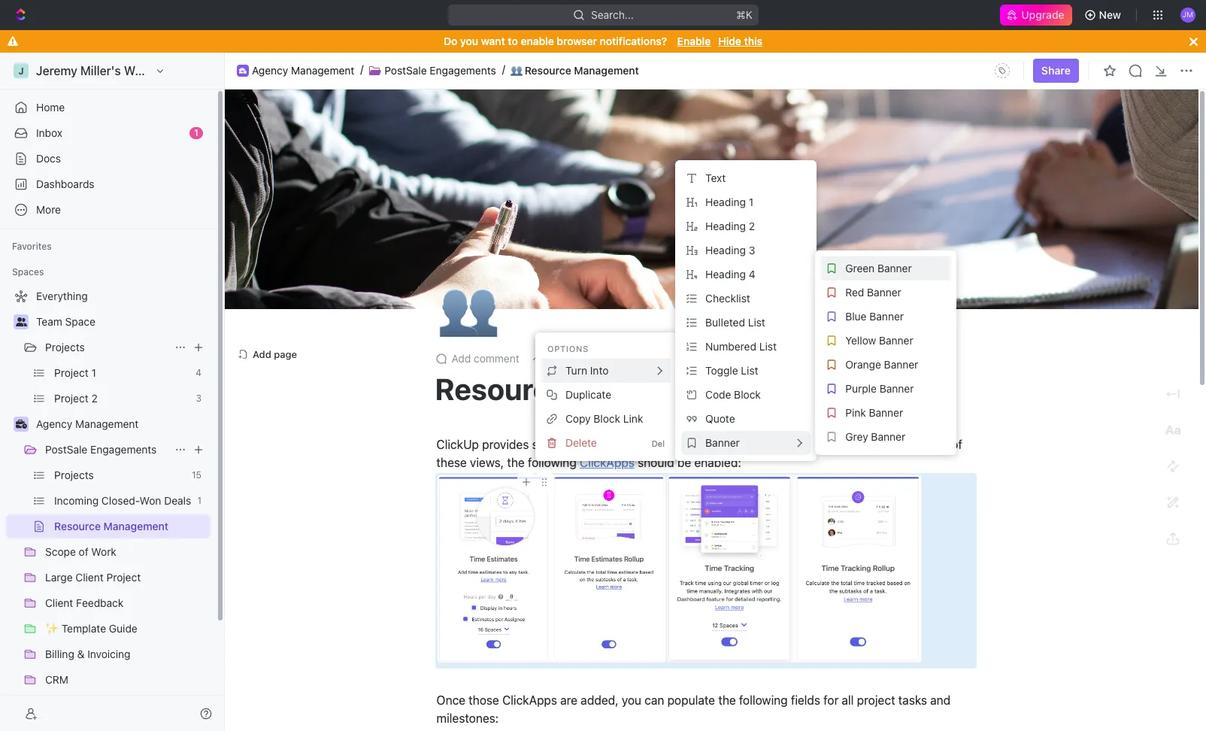 Task type: vqa. For each thing, say whether or not it's contained in the screenshot.
first 'a' from right
no



Task type: describe. For each thing, give the bounding box(es) containing it.
banner for red banner
[[867, 286, 902, 299]]

agency management for business time "icon" to the right
[[252, 64, 355, 76]]

quote button
[[682, 407, 811, 431]]

upgrade
[[1022, 8, 1065, 21]]

heading for heading 2
[[706, 220, 746, 232]]

should
[[638, 456, 674, 469]]

banner for green banner
[[878, 262, 912, 275]]

views,
[[470, 456, 504, 469]]

agency for business time "icon" in the tree
[[36, 417, 72, 430]]

projects link
[[45, 335, 168, 360]]

numbered list
[[706, 340, 777, 353]]

1 horizontal spatial business time image
[[239, 68, 247, 74]]

resource
[[665, 437, 713, 451]]

copy block link
[[566, 412, 643, 425]]

numbered
[[706, 340, 757, 353]]

pink
[[846, 406, 866, 419]]

👥 resource management
[[511, 64, 639, 76]]

banner button
[[682, 431, 811, 455]]

green banner button
[[822, 257, 951, 281]]

team space
[[36, 315, 95, 328]]

tree inside sidebar navigation
[[6, 284, 211, 731]]

business time image inside tree
[[15, 420, 27, 429]]

duplicate
[[566, 388, 612, 401]]

options
[[548, 344, 589, 354]]

turn into button
[[542, 359, 671, 383]]

management
[[716, 437, 788, 451]]

following inside clickup provides several views that make resource management easier. to make the most use of these views, the following
[[528, 456, 577, 469]]

most
[[899, 437, 926, 451]]

fields
[[791, 693, 821, 707]]

0 vertical spatial clickapps
[[580, 456, 635, 469]]

copy
[[566, 412, 591, 425]]

red banner
[[846, 286, 902, 299]]

banner for yellow banner
[[879, 334, 914, 347]]

link
[[623, 412, 643, 425]]

orange
[[846, 358, 881, 371]]

4
[[749, 268, 756, 281]]

heading for heading 1
[[706, 196, 746, 208]]

green
[[846, 262, 875, 275]]

pink banner button
[[822, 401, 951, 425]]

notifications?
[[600, 35, 667, 47]]

the inside once those clickapps are added, you can populate the following fields for all project tasks and milestones:
[[719, 693, 736, 707]]

clickup provides several views that make resource management easier. to make the most use of these views, the following
[[437, 437, 966, 469]]

turn into
[[566, 364, 609, 377]]

heading 1
[[706, 196, 754, 208]]

management inside tree
[[75, 417, 139, 430]]

list for bulleted list
[[748, 316, 766, 329]]

into
[[590, 364, 609, 377]]

can
[[645, 693, 664, 707]]

project
[[857, 693, 896, 707]]

1 inside sidebar navigation
[[194, 127, 199, 138]]

agency for business time "icon" to the right
[[252, 64, 288, 76]]

search...
[[591, 8, 634, 21]]

clickapps should be enabled:
[[580, 456, 742, 469]]

once
[[437, 693, 466, 707]]

engagements for the topmost postsale engagements link
[[430, 64, 496, 76]]

heading 4
[[706, 268, 756, 281]]

added,
[[581, 693, 619, 707]]

text button
[[682, 166, 811, 190]]

do
[[444, 35, 458, 47]]

favorites button
[[6, 238, 58, 256]]

checklist button
[[682, 287, 811, 311]]

sidebar navigation
[[0, 53, 225, 731]]

pink banner
[[846, 406, 904, 419]]

team
[[36, 315, 62, 328]]

toggle list button
[[682, 359, 811, 383]]

enable
[[678, 35, 711, 47]]

heading for heading 4
[[706, 268, 746, 281]]

inbox
[[36, 126, 62, 139]]

bulleted
[[706, 316, 745, 329]]

1 vertical spatial the
[[507, 456, 525, 469]]

heading for heading 3
[[706, 244, 746, 256]]

banner for pink banner
[[869, 406, 904, 419]]

0 vertical spatial resource
[[525, 64, 571, 76]]

dashboards link
[[6, 172, 211, 196]]

2 make from the left
[[845, 437, 875, 451]]

blue banner button
[[822, 305, 951, 329]]

yellow banner button
[[822, 329, 951, 353]]

purple banner button
[[822, 377, 951, 401]]

toggle list
[[706, 364, 759, 377]]

👥
[[511, 64, 523, 76]]

2
[[749, 220, 755, 232]]

code
[[706, 388, 731, 401]]

clickapps inside once those clickapps are added, you can populate the following fields for all project tasks and milestones:
[[502, 693, 557, 707]]

list for numbered list
[[760, 340, 777, 353]]

postsale engagements for the topmost postsale engagements link
[[385, 64, 496, 76]]

banner inside banner button
[[706, 436, 740, 449]]

red banner button
[[822, 281, 951, 305]]

and
[[931, 693, 951, 707]]

populate
[[668, 693, 715, 707]]

spaces
[[12, 266, 44, 278]]

0 vertical spatial postsale engagements link
[[385, 64, 496, 77]]

postsale for the bottom postsale engagements link
[[45, 443, 87, 456]]

use
[[929, 437, 949, 451]]

docs link
[[6, 147, 211, 171]]

delete
[[566, 436, 597, 449]]

those
[[469, 693, 499, 707]]

1 vertical spatial postsale engagements link
[[45, 438, 168, 462]]

team space link
[[36, 310, 208, 334]]

enabled:
[[695, 456, 742, 469]]

do you want to enable browser notifications? enable hide this
[[444, 35, 763, 47]]

you inside once those clickapps are added, you can populate the following fields for all project tasks and milestones:
[[622, 693, 642, 707]]

0 vertical spatial you
[[460, 35, 478, 47]]

home link
[[6, 96, 211, 120]]

heading 2 button
[[682, 214, 811, 238]]

all
[[842, 693, 854, 707]]

code block button
[[682, 383, 811, 407]]



Task type: locate. For each thing, give the bounding box(es) containing it.
of
[[952, 437, 963, 451]]

list inside bulleted list button
[[748, 316, 766, 329]]

business time image
[[239, 68, 247, 74], [15, 420, 27, 429]]

add left comment
[[452, 352, 471, 365]]

0 horizontal spatial engagements
[[90, 443, 157, 456]]

tasks
[[899, 693, 927, 707]]

grey banner
[[846, 430, 906, 443]]

0 vertical spatial engagements
[[430, 64, 496, 76]]

orange banner button
[[822, 353, 951, 377]]

1 horizontal spatial 1
[[749, 196, 754, 208]]

0 vertical spatial postsale
[[385, 64, 427, 76]]

make up should
[[633, 437, 662, 451]]

you
[[460, 35, 478, 47], [622, 693, 642, 707]]

1 vertical spatial agency management
[[36, 417, 139, 430]]

numbered list button
[[682, 335, 811, 359]]

duplicate button
[[542, 383, 671, 407]]

banner up enabled:
[[706, 436, 740, 449]]

several
[[532, 437, 571, 451]]

that
[[608, 437, 630, 451]]

1 vertical spatial list
[[760, 340, 777, 353]]

0 vertical spatial following
[[528, 456, 577, 469]]

1 vertical spatial agency
[[36, 417, 72, 430]]

toggle
[[706, 364, 738, 377]]

heading down heading 2
[[706, 244, 746, 256]]

these
[[437, 456, 467, 469]]

banner inside yellow banner button
[[879, 334, 914, 347]]

0 horizontal spatial 1
[[194, 127, 199, 138]]

0 vertical spatial 1
[[194, 127, 199, 138]]

0 horizontal spatial add
[[253, 348, 271, 360]]

agency management inside tree
[[36, 417, 139, 430]]

1 vertical spatial postsale
[[45, 443, 87, 456]]

provides
[[482, 437, 529, 451]]

for
[[824, 693, 839, 707]]

clickapps link
[[580, 456, 635, 469]]

banner for blue banner
[[870, 310, 904, 323]]

agency management link for business time "icon" to the right
[[252, 64, 355, 77]]

block for code
[[734, 388, 761, 401]]

postsale engagements inside sidebar navigation
[[45, 443, 157, 456]]

banner down the "blue banner" button
[[879, 334, 914, 347]]

bulleted list
[[706, 316, 766, 329]]

add page
[[253, 348, 297, 360]]

4 heading from the top
[[706, 268, 746, 281]]

code block
[[706, 388, 761, 401]]

list for toggle list
[[741, 364, 759, 377]]

banner inside green banner button
[[878, 262, 912, 275]]

home
[[36, 101, 65, 114]]

blue banner
[[846, 310, 904, 323]]

agency
[[252, 64, 288, 76], [36, 417, 72, 430]]

1 inside heading 1 button
[[749, 196, 754, 208]]

heading inside button
[[706, 196, 746, 208]]

heading
[[706, 196, 746, 208], [706, 220, 746, 232], [706, 244, 746, 256], [706, 268, 746, 281]]

1 horizontal spatial postsale engagements link
[[385, 64, 496, 77]]

1 make from the left
[[633, 437, 662, 451]]

1 horizontal spatial you
[[622, 693, 642, 707]]

user group image
[[15, 317, 27, 326]]

clickup
[[437, 437, 479, 451]]

1 vertical spatial following
[[739, 693, 788, 707]]

1 horizontal spatial the
[[719, 693, 736, 707]]

0 horizontal spatial make
[[633, 437, 662, 451]]

page
[[274, 348, 297, 360]]

2 heading from the top
[[706, 220, 746, 232]]

1 vertical spatial agency management link
[[36, 412, 208, 436]]

1 horizontal spatial engagements
[[430, 64, 496, 76]]

bulleted list button
[[682, 311, 811, 335]]

1 horizontal spatial postsale engagements
[[385, 64, 496, 76]]

milestones:
[[437, 711, 499, 725]]

block down "toggle list" button
[[734, 388, 761, 401]]

0 vertical spatial agency
[[252, 64, 288, 76]]

easier.
[[791, 437, 826, 451]]

you left can
[[622, 693, 642, 707]]

0 horizontal spatial block
[[594, 412, 621, 425]]

resource down enable
[[525, 64, 571, 76]]

banner up red banner 'button'
[[878, 262, 912, 275]]

checklist
[[706, 292, 751, 305]]

banner for purple banner
[[880, 382, 914, 395]]

new
[[1099, 8, 1122, 21]]

0 vertical spatial business time image
[[239, 68, 247, 74]]

⌘k
[[736, 8, 753, 21]]

postsale engagements link
[[385, 64, 496, 77], [45, 438, 168, 462]]

1 vertical spatial postsale engagements
[[45, 443, 157, 456]]

projects
[[45, 341, 85, 354]]

banner inside the "blue banner" button
[[870, 310, 904, 323]]

0 vertical spatial the
[[878, 437, 896, 451]]

heading up heading 2
[[706, 196, 746, 208]]

clickapps
[[580, 456, 635, 469], [502, 693, 557, 707]]

grey
[[846, 430, 869, 443]]

to
[[829, 437, 842, 451]]

engagements for the bottom postsale engagements link
[[90, 443, 157, 456]]

add for add comment
[[452, 352, 471, 365]]

orange banner
[[846, 358, 919, 371]]

3
[[749, 244, 755, 256]]

0 vertical spatial block
[[734, 388, 761, 401]]

resource
[[525, 64, 571, 76], [435, 371, 567, 406]]

the left most
[[878, 437, 896, 451]]

0 horizontal spatial you
[[460, 35, 478, 47]]

list down checklist button
[[748, 316, 766, 329]]

1 horizontal spatial postsale
[[385, 64, 427, 76]]

docs
[[36, 152, 61, 165]]

2 vertical spatial list
[[741, 364, 759, 377]]

browser
[[557, 35, 597, 47]]

postsale for the topmost postsale engagements link
[[385, 64, 427, 76]]

1 vertical spatial engagements
[[90, 443, 157, 456]]

banner inside orange banner button
[[884, 358, 919, 371]]

the right populate
[[719, 693, 736, 707]]

tree containing team space
[[6, 284, 211, 731]]

hide
[[719, 35, 742, 47]]

enable
[[521, 35, 554, 47]]

are
[[561, 693, 578, 707]]

add for add page
[[253, 348, 271, 360]]

banner for grey banner
[[871, 430, 906, 443]]

clickapps left are
[[502, 693, 557, 707]]

block inside code block "button"
[[734, 388, 761, 401]]

0 horizontal spatial postsale engagements link
[[45, 438, 168, 462]]

heading 4 button
[[682, 263, 811, 287]]

list
[[748, 316, 766, 329], [760, 340, 777, 353], [741, 364, 759, 377]]

1 vertical spatial resource
[[435, 371, 567, 406]]

engagements inside tree
[[90, 443, 157, 456]]

list inside "toggle list" button
[[741, 364, 759, 377]]

heading 1 button
[[682, 190, 811, 214]]

red
[[846, 286, 865, 299]]

agency management link for business time "icon" in the tree
[[36, 412, 208, 436]]

1 horizontal spatial agency management
[[252, 64, 355, 76]]

0 horizontal spatial agency management link
[[36, 412, 208, 436]]

2 vertical spatial the
[[719, 693, 736, 707]]

you right do
[[460, 35, 478, 47]]

following left fields
[[739, 693, 788, 707]]

list inside the numbered list button
[[760, 340, 777, 353]]

0 vertical spatial agency management
[[252, 64, 355, 76]]

1 horizontal spatial agency
[[252, 64, 288, 76]]

heading down heading 1
[[706, 220, 746, 232]]

1 horizontal spatial block
[[734, 388, 761, 401]]

0 horizontal spatial the
[[507, 456, 525, 469]]

space
[[65, 315, 95, 328]]

following inside once those clickapps are added, you can populate the following fields for all project tasks and milestones:
[[739, 693, 788, 707]]

resource down comment
[[435, 371, 567, 406]]

tree
[[6, 284, 211, 731]]

list down bulleted list button
[[760, 340, 777, 353]]

banner for orange banner
[[884, 358, 919, 371]]

banner down green banner button
[[867, 286, 902, 299]]

3 heading from the top
[[706, 244, 746, 256]]

banner down yellow banner button on the top right of the page
[[884, 358, 919, 371]]

the
[[878, 437, 896, 451], [507, 456, 525, 469], [719, 693, 736, 707]]

0 vertical spatial list
[[748, 316, 766, 329]]

agency inside tree
[[36, 417, 72, 430]]

banner down pink banner button
[[871, 430, 906, 443]]

banner down orange banner button
[[880, 382, 914, 395]]

1 vertical spatial you
[[622, 693, 642, 707]]

the down provides
[[507, 456, 525, 469]]

heading 3 button
[[682, 238, 811, 263]]

0 horizontal spatial agency management
[[36, 417, 139, 430]]

1 vertical spatial business time image
[[15, 420, 27, 429]]

1 horizontal spatial clickapps
[[580, 456, 635, 469]]

dashboards
[[36, 178, 94, 190]]

1 vertical spatial 1
[[749, 196, 754, 208]]

1 horizontal spatial make
[[845, 437, 875, 451]]

agency management link
[[252, 64, 355, 77], [36, 412, 208, 436]]

list down the numbered list button
[[741, 364, 759, 377]]

del
[[652, 438, 665, 448]]

0 vertical spatial postsale engagements
[[385, 64, 496, 76]]

1 horizontal spatial following
[[739, 693, 788, 707]]

upgrade link
[[1001, 5, 1072, 26]]

0 horizontal spatial following
[[528, 456, 577, 469]]

banner inside grey banner button
[[871, 430, 906, 443]]

1 horizontal spatial add
[[452, 352, 471, 365]]

0 horizontal spatial postsale engagements
[[45, 443, 157, 456]]

2 horizontal spatial the
[[878, 437, 896, 451]]

be
[[678, 456, 691, 469]]

clickapps down that
[[580, 456, 635, 469]]

postsale engagements for the bottom postsale engagements link
[[45, 443, 157, 456]]

banner inside red banner 'button'
[[867, 286, 902, 299]]

heading up checklist
[[706, 268, 746, 281]]

heading 2
[[706, 220, 755, 232]]

postsale
[[385, 64, 427, 76], [45, 443, 87, 456]]

postsale inside tree
[[45, 443, 87, 456]]

new button
[[1078, 3, 1131, 27]]

banner down red banner 'button'
[[870, 310, 904, 323]]

text
[[706, 171, 726, 184]]

1 heading from the top
[[706, 196, 746, 208]]

0 horizontal spatial business time image
[[15, 420, 27, 429]]

views
[[574, 437, 605, 451]]

make
[[633, 437, 662, 451], [845, 437, 875, 451]]

add left the page
[[253, 348, 271, 360]]

turn
[[566, 364, 588, 377]]

make right to
[[845, 437, 875, 451]]

0 vertical spatial agency management link
[[252, 64, 355, 77]]

1 vertical spatial block
[[594, 412, 621, 425]]

agency management for business time "icon" in the tree
[[36, 417, 139, 430]]

banner inside pink banner button
[[869, 406, 904, 419]]

block for copy
[[594, 412, 621, 425]]

favorites
[[12, 241, 52, 252]]

green banner
[[846, 262, 912, 275]]

banner inside purple banner button
[[880, 382, 914, 395]]

0 horizontal spatial clickapps
[[502, 693, 557, 707]]

resource management
[[435, 371, 757, 406]]

block inside copy block link button
[[594, 412, 621, 425]]

0 horizontal spatial postsale
[[45, 443, 87, 456]]

banner down purple banner button
[[869, 406, 904, 419]]

following down several
[[528, 456, 577, 469]]

1 vertical spatial clickapps
[[502, 693, 557, 707]]

0 horizontal spatial agency
[[36, 417, 72, 430]]

block down duplicate button
[[594, 412, 621, 425]]

grey banner button
[[822, 425, 951, 449]]

1 horizontal spatial agency management link
[[252, 64, 355, 77]]



